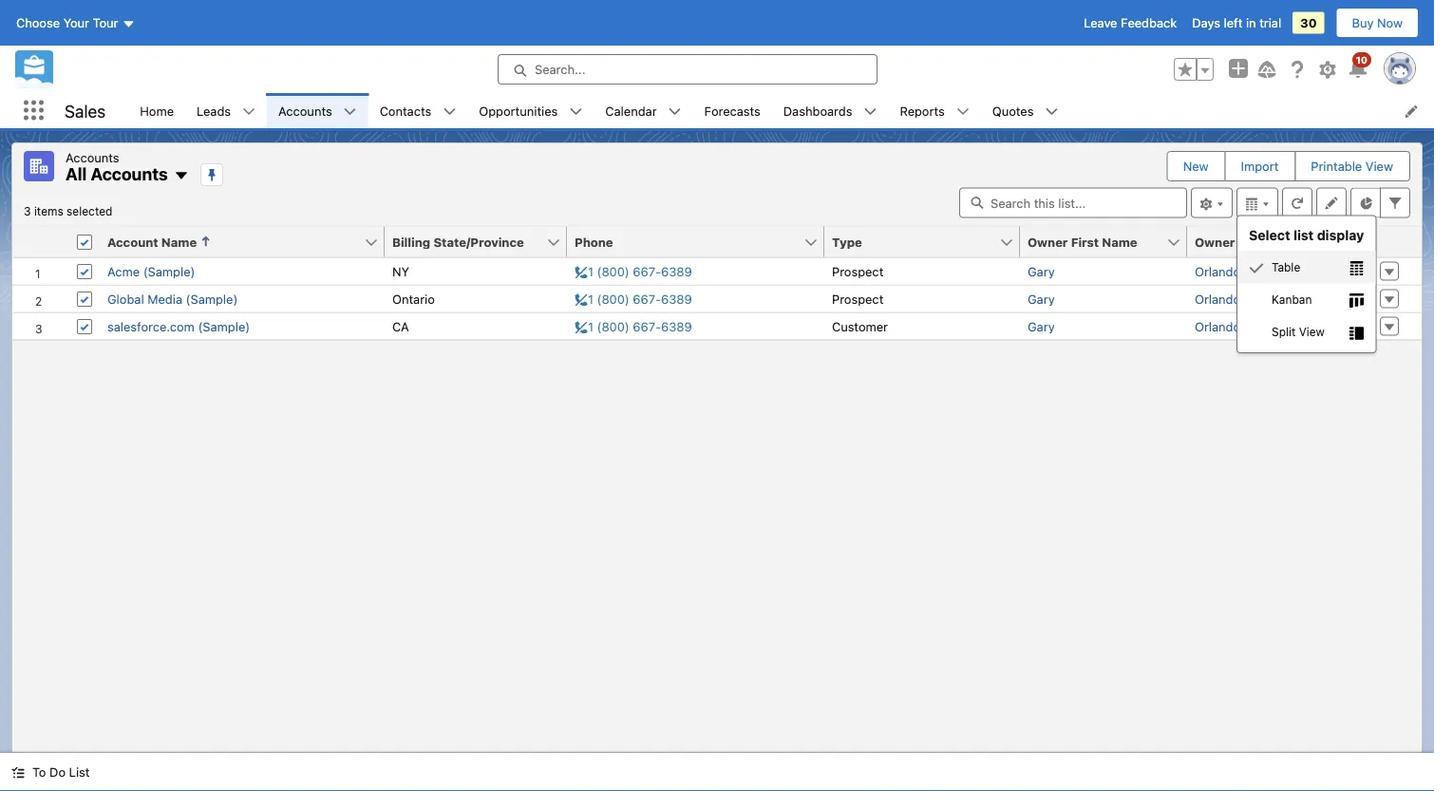 Task type: describe. For each thing, give the bounding box(es) containing it.
prospect for ny
[[832, 264, 884, 278]]

action image
[[1373, 227, 1423, 257]]

10 button
[[1348, 52, 1372, 81]]

printable
[[1312, 159, 1363, 173]]

billing
[[392, 235, 431, 249]]

leave feedback link
[[1085, 16, 1178, 30]]

contacts link
[[368, 93, 443, 128]]

owner for owner last name
[[1195, 235, 1236, 249]]

name for owner last name
[[1268, 235, 1304, 249]]

home link
[[129, 93, 185, 128]]

do
[[49, 765, 66, 780]]

dashboards link
[[772, 93, 864, 128]]

calendar list item
[[594, 93, 693, 128]]

gary for ontario
[[1028, 292, 1055, 306]]

select
[[1250, 228, 1291, 243]]

your
[[63, 16, 89, 30]]

buy
[[1353, 16, 1375, 30]]

global media (sample)
[[107, 292, 238, 306]]

item number element
[[12, 227, 69, 258]]

last
[[1239, 235, 1265, 249]]

billing state/province element
[[385, 227, 579, 258]]

opportunities
[[479, 104, 558, 118]]

text default image for dashboards
[[864, 105, 878, 118]]

salesforce.com (sample)
[[107, 319, 250, 334]]

owner first name element
[[1021, 227, 1199, 258]]

trial
[[1260, 16, 1282, 30]]

tour
[[93, 16, 118, 30]]

quotes
[[993, 104, 1034, 118]]

all accounts
[[66, 164, 168, 184]]

to
[[32, 765, 46, 780]]

text default image inside "kanban" link
[[1350, 293, 1365, 309]]

calendar link
[[594, 93, 669, 128]]

quotes link
[[981, 93, 1046, 128]]

text default image inside leads list item
[[242, 105, 256, 118]]

accounts inside list item
[[279, 104, 332, 118]]

orlando link for ny
[[1195, 264, 1241, 278]]

in
[[1247, 16, 1257, 30]]

billing state/province button
[[385, 227, 546, 257]]

kanban link
[[1238, 284, 1376, 316]]

accounts down sales
[[66, 150, 119, 164]]

owner last name
[[1195, 235, 1304, 249]]

leave
[[1085, 16, 1118, 30]]

owner first name
[[1028, 235, 1138, 249]]

name for owner first name
[[1103, 235, 1138, 249]]

days left in trial
[[1193, 16, 1282, 30]]

calendar
[[606, 104, 657, 118]]

ca
[[392, 319, 409, 334]]

text default image inside split view link
[[1350, 326, 1365, 341]]

search... button
[[498, 54, 878, 85]]

all accounts grid
[[12, 227, 1423, 341]]

ny
[[392, 264, 410, 278]]

click to dial disabled image for ontario
[[575, 292, 693, 306]]

(sample) for salesforce.com
[[198, 319, 250, 334]]

3 items selected
[[24, 205, 113, 218]]

acme (sample)
[[107, 264, 195, 278]]

Search All Accounts list view. search field
[[960, 188, 1188, 218]]

reports list item
[[889, 93, 981, 128]]

owner first name button
[[1021, 227, 1167, 257]]

new
[[1184, 159, 1209, 173]]

account
[[107, 235, 158, 249]]

prospect for ontario
[[832, 292, 884, 306]]

table
[[1272, 260, 1301, 274]]

accounts list item
[[267, 93, 368, 128]]

orlando for ca
[[1195, 319, 1241, 334]]

view for printable view
[[1366, 159, 1394, 173]]

sales
[[65, 100, 106, 121]]

gary link for ny
[[1028, 264, 1055, 278]]

leads list item
[[185, 93, 267, 128]]

account name button
[[100, 227, 364, 257]]

kanban
[[1272, 293, 1313, 306]]

list
[[1294, 228, 1315, 243]]

text default image for quotes
[[1046, 105, 1059, 118]]

forecasts link
[[693, 93, 772, 128]]

gary for ny
[[1028, 264, 1055, 278]]

phone button
[[567, 227, 804, 257]]

list
[[69, 765, 90, 780]]

forecasts
[[705, 104, 761, 118]]

owner for owner first name
[[1028, 235, 1069, 249]]

opportunities link
[[468, 93, 570, 128]]

to do list
[[32, 765, 90, 780]]

now
[[1378, 16, 1404, 30]]

feedback
[[1121, 16, 1178, 30]]

billing state/province
[[392, 235, 524, 249]]

owner last name element
[[1188, 227, 1385, 258]]

search...
[[535, 62, 586, 77]]

split
[[1272, 326, 1297, 339]]

owner last name button
[[1188, 227, 1352, 257]]

media
[[148, 292, 182, 306]]

global
[[107, 292, 144, 306]]

quotes list item
[[981, 93, 1071, 128]]

gary for ca
[[1028, 319, 1055, 334]]

text default image inside table 'link'
[[1350, 261, 1365, 276]]

choose your tour
[[16, 16, 118, 30]]

all accounts status
[[24, 205, 113, 218]]

first
[[1072, 235, 1100, 249]]

display
[[1318, 228, 1365, 243]]

3
[[24, 205, 31, 218]]

choose
[[16, 16, 60, 30]]

phone
[[575, 235, 614, 249]]

acme (sample) link
[[107, 264, 195, 278]]

customer
[[832, 319, 889, 334]]



Task type: locate. For each thing, give the bounding box(es) containing it.
1 vertical spatial orlando
[[1195, 292, 1241, 306]]

0 vertical spatial view
[[1366, 159, 1394, 173]]

select list display
[[1250, 228, 1365, 243]]

1 horizontal spatial view
[[1366, 159, 1394, 173]]

owner left 'first'
[[1028, 235, 1069, 249]]

1 vertical spatial orlando link
[[1195, 292, 1241, 306]]

0 vertical spatial orlando link
[[1195, 264, 1241, 278]]

orlando link for ca
[[1195, 319, 1241, 334]]

contacts list item
[[368, 93, 468, 128]]

text default image inside 'contacts' list item
[[443, 105, 456, 118]]

text default image left reports link on the top right of the page
[[864, 105, 878, 118]]

(sample) up global media (sample)
[[143, 264, 195, 278]]

acme
[[107, 264, 140, 278]]

text default image inside table 'link'
[[1250, 261, 1265, 276]]

printable view button
[[1297, 152, 1409, 181]]

items
[[34, 205, 63, 218]]

selected
[[67, 205, 113, 218]]

view
[[1366, 159, 1394, 173], [1300, 326, 1326, 339]]

new button
[[1169, 152, 1225, 181]]

click to dial disabled image for ny
[[575, 264, 693, 278]]

split view
[[1272, 326, 1326, 339]]

1 gary from the top
[[1028, 264, 1055, 278]]

text default image down display
[[1350, 261, 1365, 276]]

leave feedback
[[1085, 16, 1178, 30]]

0 horizontal spatial name
[[161, 235, 197, 249]]

click to dial disabled image
[[575, 264, 693, 278], [575, 292, 693, 306], [575, 319, 693, 334]]

text default image right contacts
[[443, 105, 456, 118]]

30
[[1301, 16, 1318, 30]]

1 vertical spatial prospect
[[832, 292, 884, 306]]

2 vertical spatial orlando
[[1195, 319, 1241, 334]]

accounts image
[[24, 151, 54, 182]]

2 vertical spatial click to dial disabled image
[[575, 319, 693, 334]]

view inside button
[[1366, 159, 1394, 173]]

1 vertical spatial gary
[[1028, 292, 1055, 306]]

text default image inside to do list button
[[11, 766, 25, 780]]

import button
[[1226, 152, 1295, 181]]

1 name from the left
[[161, 235, 197, 249]]

orlando
[[1195, 264, 1241, 278], [1195, 292, 1241, 306], [1195, 319, 1241, 334]]

2 prospect from the top
[[832, 292, 884, 306]]

3 gary link from the top
[[1028, 319, 1055, 334]]

text default image inside "quotes" list item
[[1046, 105, 1059, 118]]

prospect up customer
[[832, 292, 884, 306]]

reports link
[[889, 93, 957, 128]]

2 orlando from the top
[[1195, 292, 1241, 306]]

reports
[[900, 104, 945, 118]]

orlando link
[[1195, 264, 1241, 278], [1195, 292, 1241, 306], [1195, 319, 1241, 334]]

list containing home
[[129, 93, 1435, 128]]

owner left the last
[[1195, 235, 1236, 249]]

text default image for contacts
[[443, 105, 456, 118]]

gary link for ca
[[1028, 319, 1055, 334]]

0 vertical spatial orlando
[[1195, 264, 1241, 278]]

choose your tour button
[[15, 8, 136, 38]]

1 orlando from the top
[[1195, 264, 1241, 278]]

text default image left contacts
[[344, 105, 357, 118]]

2 vertical spatial orlando link
[[1195, 319, 1241, 334]]

0 vertical spatial click to dial disabled image
[[575, 264, 693, 278]]

none search field inside the all accounts|accounts|list view element
[[960, 188, 1188, 218]]

(sample) down global media (sample)
[[198, 319, 250, 334]]

salesforce.com (sample) link
[[107, 319, 250, 334]]

type element
[[825, 227, 1032, 258]]

orlando link for ontario
[[1195, 292, 1241, 306]]

all
[[66, 164, 87, 184]]

dashboards list item
[[772, 93, 889, 128]]

account name
[[107, 235, 197, 249]]

1 vertical spatial gary link
[[1028, 292, 1055, 306]]

cell
[[69, 227, 100, 258]]

name
[[161, 235, 197, 249], [1103, 235, 1138, 249], [1268, 235, 1304, 249]]

1 vertical spatial view
[[1300, 326, 1326, 339]]

0 vertical spatial gary link
[[1028, 264, 1055, 278]]

text default image right quotes
[[1046, 105, 1059, 118]]

click to dial disabled image for ca
[[575, 319, 693, 334]]

salesforce.com
[[107, 319, 195, 334]]

0 vertical spatial gary
[[1028, 264, 1055, 278]]

1 prospect from the top
[[832, 264, 884, 278]]

dashboards
[[784, 104, 853, 118]]

group
[[1175, 58, 1214, 81]]

1 vertical spatial click to dial disabled image
[[575, 292, 693, 306]]

item number image
[[12, 227, 69, 257]]

3 orlando link from the top
[[1195, 319, 1241, 334]]

to do list button
[[0, 754, 101, 792]]

select list display menu
[[1238, 220, 1376, 349]]

1 horizontal spatial name
[[1103, 235, 1138, 249]]

orlando for ontario
[[1195, 292, 1241, 306]]

days
[[1193, 16, 1221, 30]]

2 name from the left
[[1103, 235, 1138, 249]]

view right printable
[[1366, 159, 1394, 173]]

text default image inside dashboards list item
[[864, 105, 878, 118]]

global media (sample) link
[[107, 292, 238, 306]]

2 vertical spatial (sample)
[[198, 319, 250, 334]]

(sample) up salesforce.com (sample) link
[[186, 292, 238, 306]]

1 gary link from the top
[[1028, 264, 1055, 278]]

text default image right calendar
[[669, 105, 682, 118]]

0 horizontal spatial view
[[1300, 326, 1326, 339]]

list
[[129, 93, 1435, 128]]

ontario
[[392, 292, 435, 306]]

left
[[1225, 16, 1243, 30]]

None search field
[[960, 188, 1188, 218]]

accounts link
[[267, 93, 344, 128]]

text default image left to
[[11, 766, 25, 780]]

text default image
[[443, 105, 456, 118], [864, 105, 878, 118], [1046, 105, 1059, 118], [1250, 261, 1265, 276]]

3 gary from the top
[[1028, 319, 1055, 334]]

type button
[[825, 227, 1000, 257]]

2 click to dial disabled image from the top
[[575, 292, 693, 306]]

account name element
[[100, 227, 396, 258]]

printable view
[[1312, 159, 1394, 173]]

0 vertical spatial (sample)
[[143, 264, 195, 278]]

prospect
[[832, 264, 884, 278], [832, 292, 884, 306]]

import
[[1242, 159, 1279, 173]]

2 vertical spatial gary link
[[1028, 319, 1055, 334]]

cell inside all accounts grid
[[69, 227, 100, 258]]

3 name from the left
[[1268, 235, 1304, 249]]

buy now button
[[1337, 8, 1420, 38]]

2 gary from the top
[[1028, 292, 1055, 306]]

type
[[832, 235, 863, 249]]

text default image down the last
[[1250, 261, 1265, 276]]

1 horizontal spatial owner
[[1195, 235, 1236, 249]]

1 click to dial disabled image from the top
[[575, 264, 693, 278]]

orlando for ny
[[1195, 264, 1241, 278]]

split view link
[[1238, 316, 1376, 349]]

0 vertical spatial prospect
[[832, 264, 884, 278]]

1 orlando link from the top
[[1195, 264, 1241, 278]]

owner
[[1028, 235, 1069, 249], [1195, 235, 1236, 249]]

opportunities list item
[[468, 93, 594, 128]]

text default image right reports
[[957, 105, 970, 118]]

2 vertical spatial gary
[[1028, 319, 1055, 334]]

gary link for ontario
[[1028, 292, 1055, 306]]

2 orlando link from the top
[[1195, 292, 1241, 306]]

action element
[[1373, 227, 1423, 258]]

text default image right all accounts
[[174, 168, 189, 184]]

leads
[[197, 104, 231, 118]]

view right split
[[1300, 326, 1326, 339]]

text default image down search...
[[570, 105, 583, 118]]

10
[[1357, 54, 1368, 65]]

text default image right split view
[[1350, 326, 1365, 341]]

view for split view
[[1300, 326, 1326, 339]]

accounts right leads list item
[[279, 104, 332, 118]]

text default image up split view link
[[1350, 293, 1365, 309]]

text default image inside the calendar list item
[[669, 105, 682, 118]]

view inside select list display "menu"
[[1300, 326, 1326, 339]]

text default image inside reports list item
[[957, 105, 970, 118]]

text default image inside accounts list item
[[344, 105, 357, 118]]

(sample) for acme
[[143, 264, 195, 278]]

3 orlando from the top
[[1195, 319, 1241, 334]]

3 click to dial disabled image from the top
[[575, 319, 693, 334]]

leads link
[[185, 93, 242, 128]]

accounts right all
[[91, 164, 168, 184]]

0 horizontal spatial owner
[[1028, 235, 1069, 249]]

table link
[[1238, 251, 1376, 284]]

2 owner from the left
[[1195, 235, 1236, 249]]

home
[[140, 104, 174, 118]]

text default image right leads
[[242, 105, 256, 118]]

1 vertical spatial (sample)
[[186, 292, 238, 306]]

1 owner from the left
[[1028, 235, 1069, 249]]

buy now
[[1353, 16, 1404, 30]]

prospect down type
[[832, 264, 884, 278]]

state/province
[[434, 235, 524, 249]]

2 gary link from the top
[[1028, 292, 1055, 306]]

2 horizontal spatial name
[[1268, 235, 1304, 249]]

phone element
[[567, 227, 836, 258]]

text default image
[[242, 105, 256, 118], [344, 105, 357, 118], [570, 105, 583, 118], [669, 105, 682, 118], [957, 105, 970, 118], [174, 168, 189, 184], [1350, 261, 1365, 276], [1350, 293, 1365, 309], [1350, 326, 1365, 341], [11, 766, 25, 780]]

contacts
[[380, 104, 432, 118]]

all accounts|accounts|list view element
[[11, 143, 1424, 754]]

gary link
[[1028, 264, 1055, 278], [1028, 292, 1055, 306], [1028, 319, 1055, 334]]

text default image inside opportunities list item
[[570, 105, 583, 118]]



Task type: vqa. For each thing, say whether or not it's contained in the screenshot.
10/21/2023's the Qualification
no



